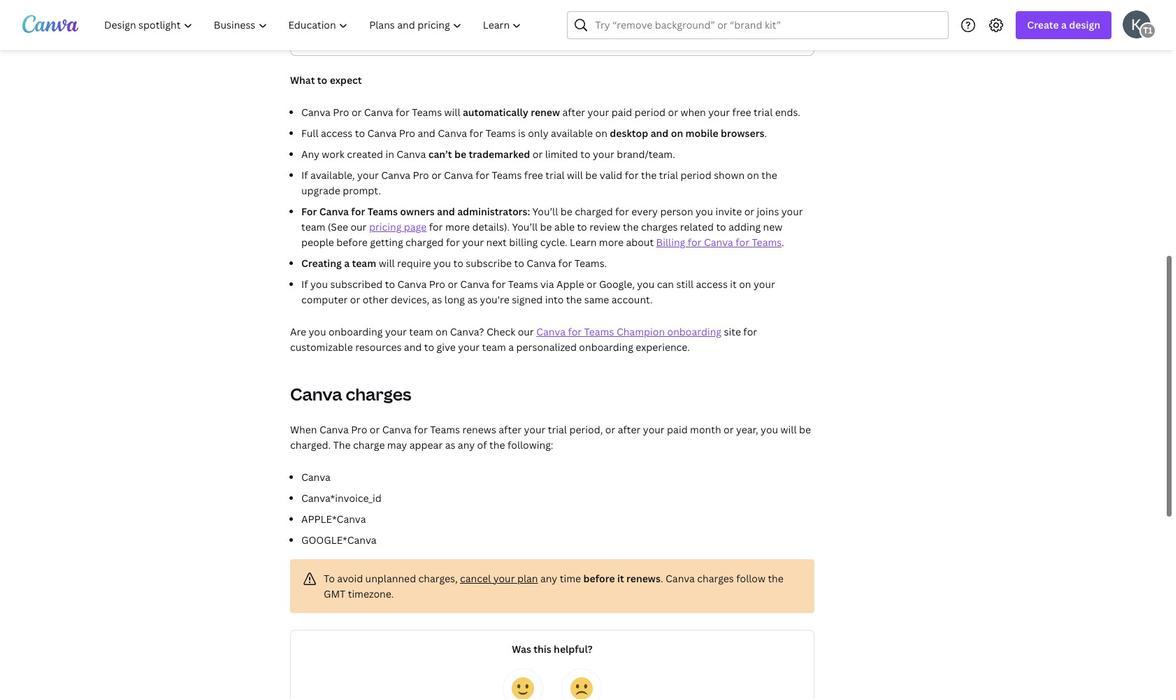 Task type: vqa. For each thing, say whether or not it's contained in the screenshot.
middle .
yes



Task type: locate. For each thing, give the bounding box(es) containing it.
period left shown
[[681, 169, 712, 182]]

you'll
[[533, 205, 558, 218], [512, 220, 538, 234]]

are
[[290, 325, 306, 338]]

to left the subscribe
[[454, 257, 464, 270]]

to down billing
[[514, 257, 524, 270]]

your inside site for customizable resources and to give your team a personalized onboarding experience.
[[458, 341, 480, 354]]

period up the desktop
[[635, 106, 666, 119]]

it
[[730, 278, 737, 291], [617, 572, 624, 585]]

the right the follow
[[768, 572, 784, 585]]

expect
[[330, 73, 362, 87]]

you up customizable on the left of the page
[[309, 325, 326, 338]]

free
[[732, 106, 751, 119], [524, 169, 543, 182]]

to up created
[[355, 127, 365, 140]]

2 horizontal spatial after
[[618, 423, 641, 436]]

pro up if available, your canva pro or canva for teams free trial will be
[[399, 127, 415, 140]]

be right can't
[[454, 148, 467, 161]]

1 horizontal spatial before
[[584, 572, 615, 585]]

to inside the if you subscribed to canva pro or canva for teams via apple or google, you can still access it on your computer or other devices, as long as you're signed into the same account.
[[385, 278, 395, 291]]

or left year, on the bottom of page
[[724, 423, 734, 436]]

charged up review
[[575, 205, 613, 218]]

when canva pro or canva for teams renews after your trial period, or after your paid month or year, you will be charged. the charge may appear as any of the following:
[[290, 423, 811, 452]]

time
[[560, 572, 581, 585]]

administrators:
[[457, 205, 530, 218]]

1 horizontal spatial charged
[[575, 205, 613, 218]]

you up related
[[696, 205, 713, 218]]

0 vertical spatial if
[[301, 169, 308, 182]]

a up subscribed
[[344, 257, 350, 270]]

your inside for more details). you'll be able to review the charges related to adding new people before getting charged for your next billing cycle. learn more about
[[462, 236, 484, 249]]

canva pro or canva for teams will automatically renew after your paid period or when your free trial ends.
[[301, 106, 801, 119]]

your left month
[[643, 423, 665, 436]]

valid
[[600, 169, 623, 182]]

onboarding down canva for teams champion onboarding link
[[579, 341, 633, 354]]

2 if from the top
[[301, 278, 308, 291]]

what
[[290, 73, 315, 87]]

1 horizontal spatial onboarding
[[579, 341, 633, 354]]

you'll inside for more details). you'll be able to review the charges related to adding new people before getting charged for your next billing cycle. learn more about
[[512, 220, 538, 234]]

you'll be charged for every person you invite or joins your team (see our
[[301, 205, 803, 234]]

paid inside when canva pro or canva for teams renews after your trial period, or after your paid month or year, you will be charged. the charge may appear as any of the following:
[[667, 423, 688, 436]]

0 horizontal spatial before
[[337, 236, 368, 249]]

after right period,
[[618, 423, 641, 436]]

0 horizontal spatial it
[[617, 572, 624, 585]]

on right shown
[[747, 169, 759, 182]]

2 vertical spatial charges
[[697, 572, 734, 585]]

1 horizontal spatial free
[[732, 106, 751, 119]]

1 vertical spatial more
[[599, 236, 624, 249]]

or up same
[[587, 278, 597, 291]]

be inside for more details). you'll be able to review the charges related to adding new people before getting charged for your next billing cycle. learn more about
[[540, 220, 552, 234]]

1 horizontal spatial it
[[730, 278, 737, 291]]

0 vertical spatial access
[[321, 127, 353, 140]]

your right joins
[[782, 205, 803, 218]]

before
[[337, 236, 368, 249], [584, 572, 615, 585]]

0 horizontal spatial paid
[[612, 106, 632, 119]]

as right long
[[467, 293, 478, 306]]

check
[[487, 325, 516, 338]]

the down the apple
[[566, 293, 582, 306]]

onboarding
[[329, 325, 383, 338], [667, 325, 722, 338], [579, 341, 633, 354]]

to inside site for customizable resources and to give your team a personalized onboarding experience.
[[424, 341, 434, 354]]

to left give
[[424, 341, 434, 354]]

1 horizontal spatial access
[[696, 278, 728, 291]]

0 horizontal spatial a
[[344, 257, 350, 270]]

team down the check
[[482, 341, 506, 354]]

0 horizontal spatial charged
[[406, 236, 444, 249]]

to avoid unplanned charges, cancel your plan any time before it renews
[[324, 572, 661, 585]]

0 horizontal spatial any
[[458, 438, 475, 452]]

charges up 'billing'
[[641, 220, 678, 234]]

can't
[[428, 148, 452, 161]]

0 vertical spatial charges
[[641, 220, 678, 234]]

before right time
[[584, 572, 615, 585]]

charges
[[641, 220, 678, 234], [346, 383, 411, 406], [697, 572, 734, 585]]

on
[[595, 127, 608, 140], [671, 127, 683, 140], [747, 169, 759, 182], [739, 278, 751, 291], [436, 325, 448, 338]]

paid left month
[[667, 423, 688, 436]]

or down subscribed
[[350, 293, 360, 306]]

on down billing for canva for teams .
[[739, 278, 751, 291]]

this
[[534, 643, 552, 656]]

and left give
[[404, 341, 422, 354]]

0 horizontal spatial renews
[[463, 423, 496, 436]]

google,
[[599, 278, 635, 291]]

canva charges
[[290, 383, 411, 406]]

2 horizontal spatial as
[[467, 293, 478, 306]]

any left the of
[[458, 438, 475, 452]]

1 vertical spatial access
[[696, 278, 728, 291]]

a left design
[[1062, 18, 1067, 31]]

0 horizontal spatial more
[[445, 220, 470, 234]]

2 horizontal spatial .
[[782, 236, 784, 249]]

if for if you subscribed to canva pro or canva for teams via apple or google, you can still access it on your computer or other devices, as long as you're signed into the same account.
[[301, 278, 308, 291]]

1 vertical spatial free
[[524, 169, 543, 182]]

0 vertical spatial it
[[730, 278, 737, 291]]

if for if available, your canva pro or canva for teams free trial will be
[[301, 169, 308, 182]]

paid up the desktop
[[612, 106, 632, 119]]

you
[[696, 205, 713, 218], [434, 257, 451, 270], [310, 278, 328, 291], [637, 278, 655, 291], [309, 325, 326, 338], [761, 423, 778, 436]]

available
[[551, 127, 593, 140]]

1 vertical spatial renews
[[627, 572, 661, 585]]

1 vertical spatial charged
[[406, 236, 444, 249]]

and
[[418, 127, 436, 140], [651, 127, 669, 140], [437, 205, 455, 218], [404, 341, 422, 354]]

1 vertical spatial before
[[584, 572, 615, 585]]

subscribed
[[330, 278, 383, 291]]

billing for canva for teams link
[[656, 236, 782, 249]]

charges inside for more details). you'll be able to review the charges related to adding new people before getting charged for your next billing cycle. learn more about
[[641, 220, 678, 234]]

team down for
[[301, 220, 325, 234]]

or up adding
[[744, 205, 755, 218]]

your inside the if you subscribed to canva pro or canva for teams via apple or google, you can still access it on your computer or other devices, as long as you're signed into the same account.
[[754, 278, 775, 291]]

it down billing for canva for teams .
[[730, 278, 737, 291]]

if you subscribed to canva pro or canva for teams via apple or google, you can still access it on your computer or other devices, as long as you're signed into the same account.
[[301, 278, 775, 306]]

and up can't
[[418, 127, 436, 140]]

follow
[[736, 572, 766, 585]]

joins
[[757, 205, 779, 218]]

if inside the if you subscribed to canva pro or canva for teams via apple or google, you can still access it on your computer or other devices, as long as you're signed into the same account.
[[301, 278, 308, 291]]

2 horizontal spatial charges
[[697, 572, 734, 585]]

charges left the follow
[[697, 572, 734, 585]]

free up browsers
[[732, 106, 751, 119]]

can
[[657, 278, 674, 291]]

and up brand/team.
[[651, 127, 669, 140]]

if
[[301, 169, 308, 182], [301, 278, 308, 291]]

1 horizontal spatial paid
[[667, 423, 688, 436]]

0 vertical spatial before
[[337, 236, 368, 249]]

after up following:
[[499, 423, 522, 436]]

1 vertical spatial .
[[782, 236, 784, 249]]

more
[[445, 220, 470, 234], [599, 236, 624, 249]]

to right limited
[[581, 148, 591, 161]]

design
[[1069, 18, 1101, 31]]

any work created in canva can't be trademarked or limited to your brand/team.
[[301, 148, 675, 161]]

our right (see
[[351, 220, 367, 234]]

0 horizontal spatial our
[[351, 220, 367, 234]]

avoid
[[337, 572, 363, 585]]

0 vertical spatial charged
[[575, 205, 613, 218]]

on inside valid for the trial period shown on the upgrade prompt.
[[747, 169, 759, 182]]

a inside dropdown button
[[1062, 18, 1067, 31]]

2 vertical spatial a
[[509, 341, 514, 354]]

1 horizontal spatial a
[[509, 341, 514, 354]]

0 vertical spatial you'll
[[533, 205, 558, 218]]

0 vertical spatial period
[[635, 106, 666, 119]]

the inside for more details). you'll be able to review the charges related to adding new people before getting charged for your next billing cycle. learn more about
[[623, 220, 639, 234]]

access up work
[[321, 127, 353, 140]]

1 vertical spatial if
[[301, 278, 308, 291]]

after up available
[[563, 106, 585, 119]]

your
[[588, 106, 609, 119], [709, 106, 730, 119], [593, 148, 615, 161], [357, 169, 379, 182], [782, 205, 803, 218], [462, 236, 484, 249], [754, 278, 775, 291], [385, 325, 407, 338], [458, 341, 480, 354], [524, 423, 546, 436], [643, 423, 665, 436], [493, 572, 515, 585]]

0 vertical spatial any
[[458, 438, 475, 452]]

onboarding up experience.
[[667, 325, 722, 338]]

browsers
[[721, 127, 765, 140]]

your right when
[[709, 106, 730, 119]]

0 vertical spatial our
[[351, 220, 367, 234]]

will right year, on the bottom of page
[[781, 423, 797, 436]]

as inside when canva pro or canva for teams renews after your trial period, or after your paid month or year, you will be charged. the charge may appear as any of the following:
[[445, 438, 456, 452]]

renews
[[463, 423, 496, 436], [627, 572, 661, 585]]

1 vertical spatial our
[[518, 325, 534, 338]]

any
[[301, 148, 320, 161]]

to
[[317, 73, 327, 87], [355, 127, 365, 140], [581, 148, 591, 161], [577, 220, 587, 234], [716, 220, 726, 234], [454, 257, 464, 270], [514, 257, 524, 270], [385, 278, 395, 291], [424, 341, 434, 354]]

mobile
[[686, 127, 719, 140]]

teams.
[[575, 257, 607, 270]]

ends.
[[775, 106, 801, 119]]

1 horizontal spatial charges
[[641, 220, 678, 234]]

new
[[763, 220, 783, 234]]

billing for canva for teams .
[[656, 236, 784, 249]]

1 if from the top
[[301, 169, 308, 182]]

your down canva?
[[458, 341, 480, 354]]

your down new
[[754, 278, 775, 291]]

top level navigation element
[[95, 11, 534, 39]]

0 horizontal spatial after
[[499, 423, 522, 436]]

1 vertical spatial a
[[344, 257, 350, 270]]

it right time
[[617, 572, 624, 585]]

for inside when canva pro or canva for teams renews after your trial period, or after your paid month or year, you will be charged. the charge may appear as any of the following:
[[414, 423, 428, 436]]

kendall parks image
[[1123, 10, 1151, 38]]

0 vertical spatial more
[[445, 220, 470, 234]]

plan
[[517, 572, 538, 585]]

pro
[[333, 106, 349, 119], [399, 127, 415, 140], [413, 169, 429, 182], [429, 278, 445, 291], [351, 423, 367, 436]]

a inside site for customizable resources and to give your team a personalized onboarding experience.
[[509, 341, 514, 354]]

🙂 image
[[512, 678, 534, 699]]

of
[[477, 438, 487, 452]]

1 horizontal spatial any
[[540, 572, 558, 585]]

the inside the if you subscribed to canva pro or canva for teams via apple or google, you can still access it on your computer or other devices, as long as you're signed into the same account.
[[566, 293, 582, 306]]

the up about
[[623, 220, 639, 234]]

trial left period,
[[548, 423, 567, 436]]

before down (see
[[337, 236, 368, 249]]

teams up appear
[[430, 423, 460, 436]]

creating
[[301, 257, 342, 270]]

prompt.
[[343, 184, 381, 197]]

1 vertical spatial you'll
[[512, 220, 538, 234]]

brand/team.
[[617, 148, 675, 161]]

your left next
[[462, 236, 484, 249]]

2 horizontal spatial onboarding
[[667, 325, 722, 338]]

free down 'trademarked'
[[524, 169, 543, 182]]

more down review
[[599, 236, 624, 249]]

onboarding up resources
[[329, 325, 383, 338]]

to up other
[[385, 278, 395, 291]]

teams up signed
[[508, 278, 538, 291]]

give
[[437, 341, 456, 354]]

1 horizontal spatial .
[[765, 127, 767, 140]]

😔 image
[[571, 678, 593, 699]]

trial down limited
[[546, 169, 565, 182]]

be
[[454, 148, 467, 161], [586, 169, 597, 182], [561, 205, 573, 218], [540, 220, 552, 234], [799, 423, 811, 436]]

create a design
[[1027, 18, 1101, 31]]

long
[[445, 293, 465, 306]]

you right year, on the bottom of page
[[761, 423, 778, 436]]

0 horizontal spatial charges
[[346, 383, 411, 406]]

may
[[387, 438, 407, 452]]

canva
[[301, 106, 331, 119], [364, 106, 393, 119], [367, 127, 397, 140], [438, 127, 467, 140], [397, 148, 426, 161], [381, 169, 411, 182], [444, 169, 473, 182], [319, 205, 349, 218], [704, 236, 733, 249], [527, 257, 556, 270], [398, 278, 427, 291], [460, 278, 490, 291], [536, 325, 566, 338], [290, 383, 342, 406], [319, 423, 349, 436], [382, 423, 412, 436], [301, 471, 331, 484], [666, 572, 695, 585]]

pro up charge
[[351, 423, 367, 436]]

0 vertical spatial a
[[1062, 18, 1067, 31]]

invite
[[716, 205, 742, 218]]

the inside . canva charges follow the gmt timezone.
[[768, 572, 784, 585]]

the right the of
[[490, 438, 505, 452]]

be up cycle.
[[540, 220, 552, 234]]

0 horizontal spatial .
[[661, 572, 663, 585]]

as
[[432, 293, 442, 306], [467, 293, 478, 306], [445, 438, 456, 452]]

team 1 element
[[1140, 22, 1157, 39]]

as for or
[[467, 293, 478, 306]]

experience.
[[636, 341, 690, 354]]

our right the check
[[518, 325, 534, 338]]

2 vertical spatial .
[[661, 572, 663, 585]]

trial inside valid for the trial period shown on the upgrade prompt.
[[659, 169, 678, 182]]

if down any
[[301, 169, 308, 182]]

1 horizontal spatial as
[[445, 438, 456, 452]]

any
[[458, 438, 475, 452], [540, 572, 558, 585]]

if up computer
[[301, 278, 308, 291]]

you inside you'll be charged for every person you invite or joins your team (see our
[[696, 205, 713, 218]]

full access to canva pro and canva for teams is only available on desktop and on mobile browsers .
[[301, 127, 767, 140]]

0 vertical spatial paid
[[612, 106, 632, 119]]

1 vertical spatial paid
[[667, 423, 688, 436]]

a for creating
[[344, 257, 350, 270]]

as for teams
[[445, 438, 456, 452]]

any inside when canva pro or canva for teams renews after your trial period, or after your paid month or year, you will be charged. the charge may appear as any of the following:
[[458, 438, 475, 452]]

team
[[301, 220, 325, 234], [352, 257, 376, 270], [409, 325, 433, 338], [482, 341, 506, 354]]

2 horizontal spatial a
[[1062, 18, 1067, 31]]

1 vertical spatial period
[[681, 169, 712, 182]]

1 horizontal spatial period
[[681, 169, 712, 182]]

automatically
[[463, 106, 529, 119]]

you left can
[[637, 278, 655, 291]]

as right appear
[[445, 438, 456, 452]]

canva?
[[450, 325, 484, 338]]

your inside you'll be charged for every person you invite or joins your team (see our
[[782, 205, 803, 218]]

access
[[321, 127, 353, 140], [696, 278, 728, 291]]

onboarding inside site for customizable resources and to give your team a personalized onboarding experience.
[[579, 341, 633, 354]]

0 vertical spatial free
[[732, 106, 751, 119]]

canva inside . canva charges follow the gmt timezone.
[[666, 572, 695, 585]]

when
[[290, 423, 317, 436]]

charged inside you'll be charged for every person you invite or joins your team (see our
[[575, 205, 613, 218]]

or up charge
[[370, 423, 380, 436]]

be up able
[[561, 205, 573, 218]]

teams inside the if you subscribed to canva pro or canva for teams via apple or google, you can still access it on your computer or other devices, as long as you're signed into the same account.
[[508, 278, 538, 291]]

for inside you'll be charged for every person you invite or joins your team (see our
[[615, 205, 629, 218]]

pro inside the if you subscribed to canva pro or canva for teams via apple or google, you can still access it on your computer or other devices, as long as you're signed into the same account.
[[429, 278, 445, 291]]

0 vertical spatial renews
[[463, 423, 496, 436]]

1 vertical spatial charges
[[346, 383, 411, 406]]

or left when
[[668, 106, 678, 119]]

charged down page
[[406, 236, 444, 249]]



Task type: describe. For each thing, give the bounding box(es) containing it.
or up long
[[448, 278, 458, 291]]

it inside the if you subscribed to canva pro or canva for teams via apple or google, you can still access it on your computer or other devices, as long as you're signed into the same account.
[[730, 278, 737, 291]]

subscribe
[[466, 257, 512, 270]]

0 horizontal spatial access
[[321, 127, 353, 140]]

champion
[[617, 325, 665, 338]]

will left automatically
[[444, 106, 460, 119]]

pro inside when canva pro or canva for teams renews after your trial period, or after your paid month or year, you will be charged. the charge may appear as any of the following:
[[351, 423, 367, 436]]

team up subscribed
[[352, 257, 376, 270]]

1 vertical spatial any
[[540, 572, 558, 585]]

month
[[690, 423, 721, 436]]

the inside when canva pro or canva for teams renews after your trial period, or after your paid month or year, you will be charged. the charge may appear as any of the following:
[[490, 438, 505, 452]]

teams down new
[[752, 236, 782, 249]]

full
[[301, 127, 319, 140]]

you up computer
[[310, 278, 328, 291]]

for inside site for customizable resources and to give your team a personalized onboarding experience.
[[744, 325, 757, 338]]

period,
[[569, 423, 603, 436]]

on up give
[[436, 325, 448, 338]]

teams down same
[[584, 325, 614, 338]]

unplanned
[[365, 572, 416, 585]]

google*canva
[[301, 534, 377, 547]]

to right "what"
[[317, 73, 327, 87]]

available,
[[310, 169, 355, 182]]

account.
[[612, 293, 653, 306]]

0 horizontal spatial onboarding
[[329, 325, 383, 338]]

the down brand/team.
[[641, 169, 657, 182]]

trial left ends.
[[754, 106, 773, 119]]

signed
[[512, 293, 543, 306]]

0 horizontal spatial period
[[635, 106, 666, 119]]

learn
[[570, 236, 597, 249]]

0 horizontal spatial free
[[524, 169, 543, 182]]

for canva for teams owners and administrators:
[[301, 205, 533, 218]]

you'll inside you'll be charged for every person you invite or joins your team (see our
[[533, 205, 558, 218]]

1 horizontal spatial more
[[599, 236, 624, 249]]

computer
[[301, 293, 348, 306]]

and inside site for customizable resources and to give your team a personalized onboarding experience.
[[404, 341, 422, 354]]

for inside the if you subscribed to canva pro or canva for teams via apple or google, you can still access it on your computer or other devices, as long as you're signed into the same account.
[[492, 278, 506, 291]]

appear
[[410, 438, 443, 452]]

teams down 'trademarked'
[[492, 169, 522, 182]]

0 horizontal spatial as
[[432, 293, 442, 306]]

was
[[512, 643, 531, 656]]

when
[[681, 106, 706, 119]]

personalized
[[516, 341, 577, 354]]

gmt
[[324, 587, 346, 601]]

on inside the if you subscribed to canva pro or canva for teams via apple or google, you can still access it on your computer or other devices, as long as you're signed into the same account.
[[739, 278, 751, 291]]

your up valid
[[593, 148, 615, 161]]

pro down can't
[[413, 169, 429, 182]]

cycle.
[[540, 236, 568, 249]]

renew
[[531, 106, 560, 119]]

was this helpful?
[[512, 643, 593, 656]]

pro down expect at left top
[[333, 106, 349, 119]]

work
[[322, 148, 345, 161]]

still
[[677, 278, 694, 291]]

are you onboarding your team on canva? check our canva for teams champion onboarding
[[290, 325, 722, 338]]

team inside you'll be charged for every person you invite or joins your team (see our
[[301, 220, 325, 234]]

shown
[[714, 169, 745, 182]]

to up billing for canva for teams .
[[716, 220, 726, 234]]

access inside the if you subscribed to canva pro or canva for teams via apple or google, you can still access it on your computer or other devices, as long as you're signed into the same account.
[[696, 278, 728, 291]]

on left the mobile
[[671, 127, 683, 140]]

about
[[626, 236, 654, 249]]

page
[[404, 220, 427, 234]]

Try "remove background" or "brand kit" search field
[[595, 12, 940, 38]]

the up joins
[[762, 169, 777, 182]]

before inside for more details). you'll be able to review the charges related to adding new people before getting charged for your next billing cycle. learn more about
[[337, 236, 368, 249]]

adding
[[729, 220, 761, 234]]

getting
[[370, 236, 403, 249]]

our inside you'll be charged for every person you invite or joins your team (see our
[[351, 220, 367, 234]]

0 vertical spatial .
[[765, 127, 767, 140]]

creating a team will require you to subscribe to canva for teams.
[[301, 257, 607, 270]]

the
[[333, 438, 351, 452]]

cancel your plan link
[[460, 572, 538, 585]]

resources
[[355, 341, 402, 354]]

will inside when canva pro or canva for teams renews after your trial period, or after your paid month or year, you will be charged. the charge may appear as any of the following:
[[781, 423, 797, 436]]

people
[[301, 236, 334, 249]]

team down devices, on the left top of the page
[[409, 325, 433, 338]]

charges inside . canva charges follow the gmt timezone.
[[697, 572, 734, 585]]

or down "only"
[[533, 148, 543, 161]]

review
[[590, 220, 621, 234]]

charge
[[353, 438, 385, 452]]

you inside when canva pro or canva for teams renews after your trial period, or after your paid month or year, you will be charged. the charge may appear as any of the following:
[[761, 423, 778, 436]]

what to expect
[[290, 73, 362, 87]]

be inside when canva pro or canva for teams renews after your trial period, or after your paid month or year, you will be charged. the charge may appear as any of the following:
[[799, 423, 811, 436]]

charges,
[[419, 572, 458, 585]]

be inside you'll be charged for every person you invite or joins your team (see our
[[561, 205, 573, 218]]

your up prompt.
[[357, 169, 379, 182]]

following:
[[508, 438, 554, 452]]

1 horizontal spatial our
[[518, 325, 534, 338]]

via
[[541, 278, 554, 291]]

require
[[397, 257, 431, 270]]

next
[[486, 236, 507, 249]]

other
[[363, 293, 389, 306]]

you right require
[[434, 257, 451, 270]]

only
[[528, 127, 549, 140]]

(see
[[328, 220, 348, 234]]

is
[[518, 127, 526, 140]]

. canva charges follow the gmt timezone.
[[324, 572, 784, 601]]

period inside valid for the trial period shown on the upgrade prompt.
[[681, 169, 712, 182]]

pricing
[[369, 220, 402, 234]]

site
[[724, 325, 741, 338]]

related
[[680, 220, 714, 234]]

details).
[[472, 220, 510, 234]]

team 1 image
[[1140, 22, 1157, 39]]

or inside you'll be charged for every person you invite or joins your team (see our
[[744, 205, 755, 218]]

. inside . canva charges follow the gmt timezone.
[[661, 572, 663, 585]]

teams up pricing
[[368, 205, 398, 218]]

or down can't
[[432, 169, 442, 182]]

team inside site for customizable resources and to give your team a personalized onboarding experience.
[[482, 341, 506, 354]]

pricing page link
[[369, 220, 427, 234]]

upgrade
[[301, 184, 340, 197]]

renews inside when canva pro or canva for teams renews after your trial period, or after your paid month or year, you will be charged. the charge may appear as any of the following:
[[463, 423, 496, 436]]

for inside valid for the trial period shown on the upgrade prompt.
[[625, 169, 639, 182]]

pricing page
[[369, 220, 427, 234]]

1 horizontal spatial renews
[[627, 572, 661, 585]]

1 vertical spatial it
[[617, 572, 624, 585]]

your up following:
[[524, 423, 546, 436]]

created
[[347, 148, 383, 161]]

your up resources
[[385, 325, 407, 338]]

your up available
[[588, 106, 609, 119]]

trial inside when canva pro or canva for teams renews after your trial period, or after your paid month or year, you will be charged. the charge may appear as any of the following:
[[548, 423, 567, 436]]

will down getting
[[379, 257, 395, 270]]

owners
[[400, 205, 435, 218]]

will down limited
[[567, 169, 583, 182]]

devices,
[[391, 293, 429, 306]]

on left the desktop
[[595, 127, 608, 140]]

your left the plan
[[493, 572, 515, 585]]

or down expect at left top
[[352, 106, 362, 119]]

teams up can't
[[412, 106, 442, 119]]

teams up 'trademarked'
[[486, 127, 516, 140]]

person
[[660, 205, 693, 218]]

cancel
[[460, 572, 491, 585]]

1 horizontal spatial after
[[563, 106, 585, 119]]

teams inside when canva pro or canva for teams renews after your trial period, or after your paid month or year, you will be charged. the charge may appear as any of the following:
[[430, 423, 460, 436]]

charged inside for more details). you'll be able to review the charges related to adding new people before getting charged for your next billing cycle. learn more about
[[406, 236, 444, 249]]

to up the learn
[[577, 220, 587, 234]]

trademarked
[[469, 148, 530, 161]]

same
[[584, 293, 609, 306]]

desktop
[[610, 127, 648, 140]]

be left valid
[[586, 169, 597, 182]]

and right 'owners'
[[437, 205, 455, 218]]

charged.
[[290, 438, 331, 452]]

for
[[301, 205, 317, 218]]

customizable
[[290, 341, 353, 354]]

canva*invoice_id
[[301, 492, 382, 505]]

for more details). you'll be able to review the charges related to adding new people before getting charged for your next billing cycle. learn more about
[[301, 220, 783, 249]]

in
[[386, 148, 394, 161]]

into
[[545, 293, 564, 306]]

or right period,
[[605, 423, 616, 436]]

t1 button
[[1123, 10, 1157, 39]]

you're
[[480, 293, 510, 306]]

year,
[[736, 423, 758, 436]]

billing
[[656, 236, 686, 249]]

a for create
[[1062, 18, 1067, 31]]

every
[[632, 205, 658, 218]]



